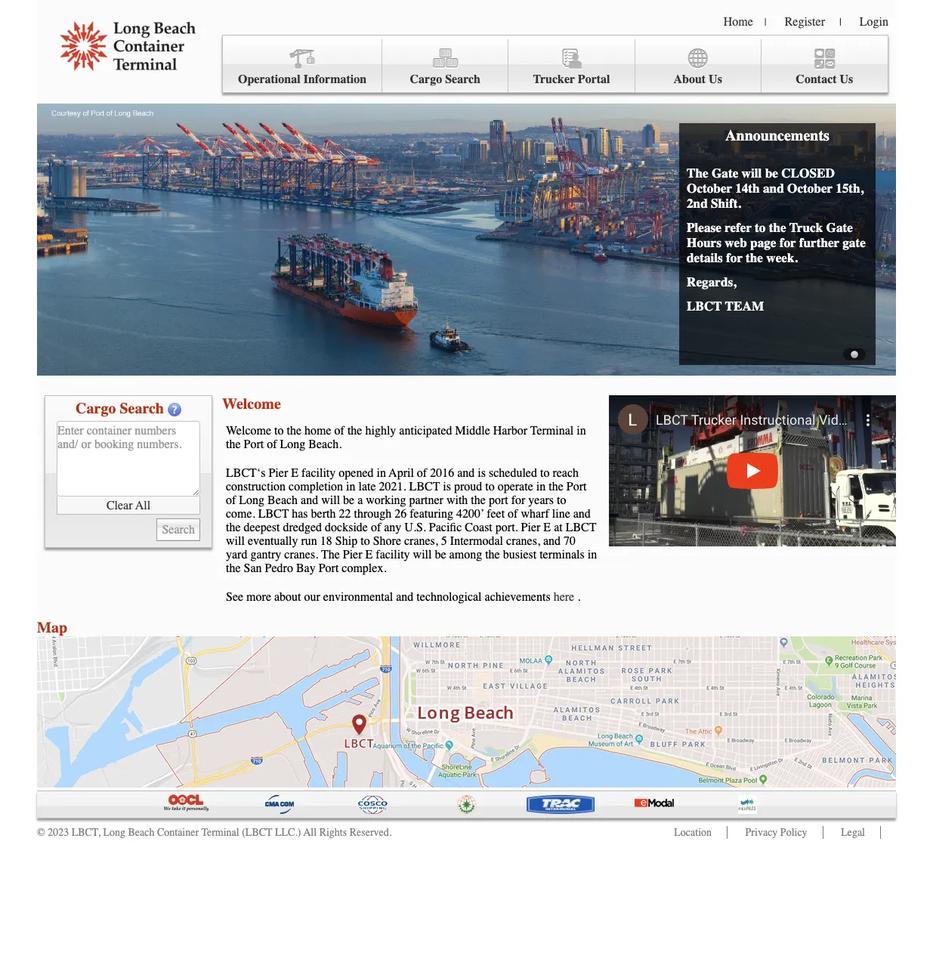 Task type: describe. For each thing, give the bounding box(es) containing it.
page
[[751, 235, 777, 250]]

the left week.
[[746, 250, 763, 265]]

information
[[304, 73, 367, 86]]

0 horizontal spatial terminal
[[201, 826, 239, 839]]

berth
[[311, 507, 336, 521]]

shift.
[[711, 196, 741, 211]]

4200'
[[457, 507, 484, 521]]

pacific
[[429, 521, 462, 534]]

login link
[[860, 15, 889, 29]]

location link
[[675, 826, 712, 839]]

reach
[[553, 466, 579, 480]]

with
[[447, 494, 468, 507]]

operate
[[498, 480, 533, 494]]

and up "dredged"
[[301, 494, 318, 507]]

gate inside please refer to the truck gate hours web page for further gate details for the week.
[[827, 220, 853, 235]]

dockside
[[325, 521, 368, 534]]

opened
[[339, 466, 374, 480]]

will left "a"
[[321, 494, 340, 507]]

gate
[[843, 235, 866, 250]]

(lbct
[[242, 826, 273, 839]]

trucker
[[533, 73, 575, 86]]

and left 70
[[543, 534, 561, 548]]

cranes.
[[284, 548, 318, 562]]

of left 'any'
[[371, 521, 381, 534]]

2 october from the left
[[788, 181, 833, 196]]

web
[[725, 235, 747, 250]]

at
[[554, 521, 563, 534]]

wharf
[[521, 507, 549, 521]]

legal link
[[841, 826, 866, 839]]

2 vertical spatial port
[[319, 562, 339, 575]]

in inside welcome to the home of the highly anticipated middle harbor terminal in the port of long beach.
[[577, 424, 586, 438]]

home link
[[724, 15, 754, 29]]

see more about our environmental and technological achievements here .
[[226, 590, 581, 604]]

0 horizontal spatial is
[[443, 480, 451, 494]]

week.
[[767, 250, 798, 265]]

2 vertical spatial e
[[366, 548, 373, 562]]

the left truck
[[769, 220, 787, 235]]

lbct's pier e facility opened in april of 2016 and is scheduled to reach construction completion in late 2021.  lbct is proud to operate in the port of long beach and will be a working partner with the port for years to come.  lbct has berth 22 through 26 featuring 4200' feet of wharf line and the deepest dredged dockside of any u.s. pacific coast port. pier e at lbct will eventually run 18 ship to shore cranes, 5 intermodal cranes, and 70 yard gantry cranes. the pier e facility will be among the busiest terminals in the san pedro bay port complex.
[[226, 466, 597, 575]]

highly
[[365, 424, 396, 438]]

1 october from the left
[[687, 181, 733, 196]]

and left technological
[[396, 590, 414, 604]]

about us
[[674, 73, 723, 86]]

to right years
[[557, 494, 567, 507]]

closed
[[782, 166, 835, 181]]

clear all button
[[57, 497, 200, 515]]

see
[[226, 590, 243, 604]]

the up yard
[[226, 521, 241, 534]]

clear
[[107, 499, 133, 512]]

lbct's
[[226, 466, 266, 480]]

to inside welcome to the home of the highly anticipated middle harbor terminal in the port of long beach.
[[274, 424, 284, 438]]

policy
[[781, 826, 808, 839]]

please refer to the truck gate hours web page for further gate details for the week.
[[687, 220, 866, 265]]

terminals
[[540, 548, 585, 562]]

of left 2016
[[417, 466, 427, 480]]

complex.
[[342, 562, 387, 575]]

truck
[[790, 220, 823, 235]]

has
[[292, 507, 308, 521]]

harbor
[[493, 424, 528, 438]]

in right the late
[[377, 466, 386, 480]]

line
[[552, 507, 571, 521]]

trucker portal
[[533, 73, 610, 86]]

scheduled
[[489, 466, 537, 480]]

2023
[[48, 826, 69, 839]]

contact us link
[[762, 39, 888, 93]]

1 horizontal spatial for
[[727, 250, 743, 265]]

to right the ship
[[361, 534, 370, 548]]

beach inside lbct's pier e facility opened in april of 2016 and is scheduled to reach construction completion in late 2021.  lbct is proud to operate in the port of long beach and will be a working partner with the port for years to come.  lbct has berth 22 through 26 featuring 4200' feet of wharf line and the deepest dredged dockside of any u.s. pacific coast port. pier e at lbct will eventually run 18 ship to shore cranes, 5 intermodal cranes, and 70 yard gantry cranes. the pier e facility will be among the busiest terminals in the san pedro bay port complex.
[[268, 494, 298, 507]]

1 vertical spatial pier
[[521, 521, 541, 534]]

5
[[441, 534, 447, 548]]

15th,
[[836, 181, 864, 196]]

gate inside the gate will be closed october 14th and october 15th, 2nd shift.
[[712, 166, 739, 181]]

of right the "home"
[[335, 424, 345, 438]]

14th and
[[736, 181, 784, 196]]

contact
[[796, 73, 837, 86]]

register
[[785, 15, 825, 29]]

long inside lbct's pier e facility opened in april of 2016 and is scheduled to reach construction completion in late 2021.  lbct is proud to operate in the port of long beach and will be a working partner with the port for years to come.  lbct has berth 22 through 26 featuring 4200' feet of wharf line and the deepest dredged dockside of any u.s. pacific coast port. pier e at lbct will eventually run 18 ship to shore cranes, 5 intermodal cranes, and 70 yard gantry cranes. the pier e facility will be among the busiest terminals in the san pedro bay port complex.
[[239, 494, 265, 507]]

u.s.
[[405, 521, 426, 534]]

eventually
[[248, 534, 298, 548]]

1 horizontal spatial be
[[435, 548, 446, 562]]

.
[[578, 590, 581, 604]]

1 vertical spatial cargo search
[[76, 400, 164, 417]]

lbct team
[[687, 299, 764, 314]]

team
[[725, 299, 764, 314]]

clear all
[[107, 499, 151, 512]]

yard
[[226, 548, 248, 562]]

san
[[244, 562, 262, 575]]

the inside lbct's pier e facility opened in april of 2016 and is scheduled to reach construction completion in late 2021.  lbct is proud to operate in the port of long beach and will be a working partner with the port for years to come.  lbct has berth 22 through 26 featuring 4200' feet of wharf line and the deepest dredged dockside of any u.s. pacific coast port. pier e at lbct will eventually run 18 ship to shore cranes, 5 intermodal cranes, and 70 yard gantry cranes. the pier e facility will be among the busiest terminals in the san pedro bay port complex.
[[321, 548, 340, 562]]

the right among
[[485, 548, 500, 562]]

completion
[[289, 480, 343, 494]]

a
[[358, 494, 363, 507]]

contact us
[[796, 73, 854, 86]]

featuring
[[410, 507, 454, 521]]

any
[[384, 521, 402, 534]]

announcements
[[726, 127, 830, 144]]

here
[[554, 590, 575, 604]]

technological
[[417, 590, 482, 604]]

lbct up featuring
[[409, 480, 440, 494]]

2016
[[430, 466, 454, 480]]

refer
[[725, 220, 752, 235]]

privacy
[[746, 826, 778, 839]]

details
[[687, 250, 723, 265]]

will inside the gate will be closed october 14th and october 15th, 2nd shift.
[[742, 166, 762, 181]]

cargo search link
[[383, 39, 509, 93]]

1 vertical spatial e
[[544, 521, 551, 534]]

menu bar containing operational information
[[222, 35, 889, 93]]

legal
[[841, 826, 866, 839]]



Task type: locate. For each thing, give the bounding box(es) containing it.
the up 2nd
[[687, 166, 709, 181]]

2 horizontal spatial long
[[280, 438, 306, 451]]

about
[[674, 73, 706, 86]]

cargo search
[[410, 73, 481, 86], [76, 400, 164, 417]]

2 horizontal spatial for
[[780, 235, 796, 250]]

is left proud
[[443, 480, 451, 494]]

all inside button
[[135, 499, 151, 512]]

terminal right harbor
[[531, 424, 574, 438]]

all
[[135, 499, 151, 512], [304, 826, 317, 839]]

0 horizontal spatial e
[[291, 466, 299, 480]]

0 vertical spatial the
[[687, 166, 709, 181]]

the up line
[[549, 480, 564, 494]]

hours
[[687, 235, 722, 250]]

18
[[320, 534, 332, 548]]

e up has
[[291, 466, 299, 480]]

1 horizontal spatial the
[[687, 166, 709, 181]]

cranes, down wharf on the bottom of the page
[[506, 534, 540, 548]]

e left at
[[544, 521, 551, 534]]

lbct down regards,​
[[687, 299, 722, 314]]

0 vertical spatial cargo search
[[410, 73, 481, 86]]

facility down 'any'
[[376, 548, 410, 562]]

us
[[709, 73, 723, 86], [840, 73, 854, 86]]

late
[[359, 480, 376, 494]]

1 vertical spatial all
[[304, 826, 317, 839]]

through
[[354, 507, 392, 521]]

environmental
[[323, 590, 393, 604]]

construction
[[226, 480, 286, 494]]

|
[[765, 16, 767, 29], [840, 16, 842, 29]]

0 vertical spatial port
[[244, 438, 264, 451]]

beach left the 'container'
[[128, 826, 155, 839]]

further
[[800, 235, 840, 250]]

years
[[529, 494, 554, 507]]

0 horizontal spatial facility
[[302, 466, 336, 480]]

be inside the gate will be closed october 14th and october 15th, 2nd shift.
[[765, 166, 779, 181]]

1 vertical spatial gate
[[827, 220, 853, 235]]

come.
[[226, 507, 255, 521]]

us right "contact"
[[840, 73, 854, 86]]

1 vertical spatial be
[[343, 494, 355, 507]]

1 horizontal spatial is
[[478, 466, 486, 480]]

0 horizontal spatial october
[[687, 181, 733, 196]]

0 vertical spatial facility
[[302, 466, 336, 480]]

port inside welcome to the home of the highly anticipated middle harbor terminal in the port of long beach.
[[244, 438, 264, 451]]

welcome to the home of the highly anticipated middle harbor terminal in the port of long beach.
[[226, 424, 586, 451]]

0 horizontal spatial beach
[[128, 826, 155, 839]]

operational
[[238, 73, 301, 86]]

for right the page
[[780, 235, 796, 250]]

port up line
[[567, 480, 587, 494]]

be left among
[[435, 548, 446, 562]]

1 us from the left
[[709, 73, 723, 86]]

© 2023 lbct, long beach container terminal (lbct llc.) all rights reserved.
[[37, 826, 392, 839]]

all right llc.)
[[304, 826, 317, 839]]

to right proud
[[485, 480, 495, 494]]

2 horizontal spatial port
[[567, 480, 587, 494]]

2 | from the left
[[840, 16, 842, 29]]

the left the "home"
[[287, 424, 302, 438]]

0 vertical spatial beach
[[268, 494, 298, 507]]

portal
[[578, 73, 610, 86]]

long left the beach.
[[280, 438, 306, 451]]

0 horizontal spatial cranes,
[[404, 534, 438, 548]]

long down lbct's
[[239, 494, 265, 507]]

the inside the gate will be closed october 14th and october 15th, 2nd shift.
[[687, 166, 709, 181]]

0 horizontal spatial be
[[343, 494, 355, 507]]

container
[[157, 826, 199, 839]]

run
[[301, 534, 317, 548]]

port.
[[496, 521, 518, 534]]

among
[[449, 548, 482, 562]]

1 horizontal spatial cargo
[[410, 73, 442, 86]]

us for about us
[[709, 73, 723, 86]]

october up truck
[[788, 181, 833, 196]]

1 cranes, from the left
[[404, 534, 438, 548]]

1 horizontal spatial port
[[319, 562, 339, 575]]

gate right truck
[[827, 220, 853, 235]]

1 vertical spatial port
[[567, 480, 587, 494]]

lbct,
[[72, 826, 100, 839]]

0 vertical spatial gate
[[712, 166, 739, 181]]

the gate will be closed october 14th and october 15th, 2nd shift.
[[687, 166, 864, 211]]

70
[[564, 534, 576, 548]]

1 vertical spatial the
[[321, 548, 340, 562]]

be left closed
[[765, 166, 779, 181]]

0 horizontal spatial |
[[765, 16, 767, 29]]

2 us from the left
[[840, 73, 854, 86]]

1 horizontal spatial facility
[[376, 548, 410, 562]]

2 vertical spatial long
[[103, 826, 125, 839]]

1 vertical spatial cargo
[[76, 400, 116, 417]]

0 horizontal spatial us
[[709, 73, 723, 86]]

lbct
[[687, 299, 722, 314], [409, 480, 440, 494], [258, 507, 289, 521], [566, 521, 597, 534]]

e left the shore
[[366, 548, 373, 562]]

in left the late
[[346, 480, 356, 494]]

pier right port.
[[521, 521, 541, 534]]

operational information
[[238, 73, 367, 86]]

and right line
[[574, 507, 591, 521]]

privacy policy link
[[746, 826, 808, 839]]

the right the run
[[321, 548, 340, 562]]

Enter container numbers and/ or booking numbers. text field
[[57, 421, 200, 497]]

trucker portal link
[[509, 39, 635, 93]]

cranes, left 5
[[404, 534, 438, 548]]

pier right lbct's
[[269, 466, 288, 480]]

of right feet
[[508, 507, 518, 521]]

0 vertical spatial e
[[291, 466, 299, 480]]

coast
[[465, 521, 493, 534]]

deepest
[[244, 521, 280, 534]]

to left the "home"
[[274, 424, 284, 438]]

home
[[724, 15, 754, 29]]

for
[[780, 235, 796, 250], [727, 250, 743, 265], [512, 494, 526, 507]]

| left login link
[[840, 16, 842, 29]]

be left "a"
[[343, 494, 355, 507]]

privacy policy
[[746, 826, 808, 839]]

0 horizontal spatial cargo search
[[76, 400, 164, 417]]

1 horizontal spatial pier
[[343, 548, 362, 562]]

register link
[[785, 15, 825, 29]]

will down come. on the left
[[226, 534, 245, 548]]

welcome for welcome to the home of the highly anticipated middle harbor terminal in the port of long beach.
[[226, 424, 271, 438]]

in up reach at right
[[577, 424, 586, 438]]

0 horizontal spatial for
[[512, 494, 526, 507]]

1 horizontal spatial october
[[788, 181, 833, 196]]

facility down the beach.
[[302, 466, 336, 480]]

0 horizontal spatial the
[[321, 548, 340, 562]]

us right about
[[709, 73, 723, 86]]

1 horizontal spatial cargo search
[[410, 73, 481, 86]]

feet
[[487, 507, 505, 521]]

october up please
[[687, 181, 733, 196]]

1 horizontal spatial terminal
[[531, 424, 574, 438]]

0 horizontal spatial port
[[244, 438, 264, 451]]

1 vertical spatial beach
[[128, 826, 155, 839]]

0 vertical spatial long
[[280, 438, 306, 451]]

is left scheduled on the right of the page
[[478, 466, 486, 480]]

1 horizontal spatial cranes,
[[506, 534, 540, 548]]

ship
[[336, 534, 358, 548]]

long right lbct,
[[103, 826, 125, 839]]

2 horizontal spatial be
[[765, 166, 779, 181]]

partner
[[409, 494, 444, 507]]

for inside lbct's pier e facility opened in april of 2016 and is scheduled to reach construction completion in late 2021.  lbct is proud to operate in the port of long beach and will be a working partner with the port for years to come.  lbct has berth 22 through 26 featuring 4200' feet of wharf line and the deepest dredged dockside of any u.s. pacific coast port. pier e at lbct will eventually run 18 ship to shore cranes, 5 intermodal cranes, and 70 yard gantry cranes. the pier e facility will be among the busiest terminals in the san pedro bay port complex.
[[512, 494, 526, 507]]

port up lbct's
[[244, 438, 264, 451]]

0 horizontal spatial gate
[[712, 166, 739, 181]]

the left port
[[471, 494, 486, 507]]

october
[[687, 181, 733, 196], [788, 181, 833, 196]]

1 horizontal spatial all
[[304, 826, 317, 839]]

in right 70
[[588, 548, 597, 562]]

please
[[687, 220, 722, 235]]

beach
[[268, 494, 298, 507], [128, 826, 155, 839]]

0 vertical spatial cargo
[[410, 73, 442, 86]]

lbct left has
[[258, 507, 289, 521]]

0 vertical spatial terminal
[[531, 424, 574, 438]]

anticipated
[[399, 424, 452, 438]]

to right refer
[[755, 220, 766, 235]]

welcome for welcome
[[222, 395, 281, 413]]

map
[[37, 619, 67, 636]]

1 vertical spatial welcome
[[226, 424, 271, 438]]

cargo
[[410, 73, 442, 86], [76, 400, 116, 417]]

operational information link
[[223, 39, 383, 93]]

1 horizontal spatial beach
[[268, 494, 298, 507]]

gantry
[[251, 548, 281, 562]]

1 horizontal spatial us
[[840, 73, 854, 86]]

middle
[[455, 424, 490, 438]]

welcome inside welcome to the home of the highly anticipated middle harbor terminal in the port of long beach.
[[226, 424, 271, 438]]

long inside welcome to the home of the highly anticipated middle harbor terminal in the port of long beach.
[[280, 438, 306, 451]]

and
[[457, 466, 475, 480], [301, 494, 318, 507], [574, 507, 591, 521], [543, 534, 561, 548], [396, 590, 414, 604]]

0 vertical spatial search
[[445, 73, 481, 86]]

beach.
[[309, 438, 342, 451]]

1 horizontal spatial |
[[840, 16, 842, 29]]

search
[[445, 73, 481, 86], [120, 400, 164, 417]]

1 vertical spatial terminal
[[201, 826, 239, 839]]

us for contact us
[[840, 73, 854, 86]]

in right operate
[[537, 480, 546, 494]]

here link
[[554, 590, 575, 604]]

search inside "cargo search" link
[[445, 73, 481, 86]]

1 vertical spatial search
[[120, 400, 164, 417]]

beach up "dredged"
[[268, 494, 298, 507]]

0 horizontal spatial all
[[135, 499, 151, 512]]

about us link
[[635, 39, 762, 93]]

of
[[335, 424, 345, 438], [267, 438, 277, 451], [417, 466, 427, 480], [226, 494, 236, 507], [508, 507, 518, 521], [371, 521, 381, 534]]

2 vertical spatial be
[[435, 548, 446, 562]]

None submit
[[157, 519, 200, 541]]

0 vertical spatial be
[[765, 166, 779, 181]]

reserved.
[[350, 826, 392, 839]]

0 vertical spatial all
[[135, 499, 151, 512]]

menu bar
[[222, 35, 889, 93]]

1 vertical spatial long
[[239, 494, 265, 507]]

lbct right at
[[566, 521, 597, 534]]

terminal inside welcome to the home of the highly anticipated middle harbor terminal in the port of long beach.
[[531, 424, 574, 438]]

1 horizontal spatial e
[[366, 548, 373, 562]]

2 horizontal spatial e
[[544, 521, 551, 534]]

all right clear at the left of the page
[[135, 499, 151, 512]]

port
[[489, 494, 508, 507]]

home
[[305, 424, 332, 438]]

port right bay
[[319, 562, 339, 575]]

2nd
[[687, 196, 708, 211]]

pier
[[269, 466, 288, 480], [521, 521, 541, 534], [343, 548, 362, 562]]

0 horizontal spatial cargo
[[76, 400, 116, 417]]

1 vertical spatial facility
[[376, 548, 410, 562]]

location
[[675, 826, 712, 839]]

2 horizontal spatial pier
[[521, 521, 541, 534]]

1 horizontal spatial search
[[445, 73, 481, 86]]

2 cranes, from the left
[[506, 534, 540, 548]]

to inside please refer to the truck gate hours web page for further gate details for the week.
[[755, 220, 766, 235]]

for right details on the top
[[727, 250, 743, 265]]

of down lbct's
[[226, 494, 236, 507]]

22
[[339, 507, 351, 521]]

1 horizontal spatial long
[[239, 494, 265, 507]]

0 vertical spatial welcome
[[222, 395, 281, 413]]

©
[[37, 826, 45, 839]]

rights
[[319, 826, 347, 839]]

port
[[244, 438, 264, 451], [567, 480, 587, 494], [319, 562, 339, 575]]

dredged
[[283, 521, 322, 534]]

1 horizontal spatial gate
[[827, 220, 853, 235]]

0 horizontal spatial search
[[120, 400, 164, 417]]

for right port
[[512, 494, 526, 507]]

more
[[247, 590, 271, 604]]

will down announcements
[[742, 166, 762, 181]]

| right home 'link'
[[765, 16, 767, 29]]

be
[[765, 166, 779, 181], [343, 494, 355, 507], [435, 548, 446, 562]]

the left 'san'
[[226, 562, 241, 575]]

long
[[280, 438, 306, 451], [239, 494, 265, 507], [103, 826, 125, 839]]

0 vertical spatial pier
[[269, 466, 288, 480]]

1 | from the left
[[765, 16, 767, 29]]

0 horizontal spatial long
[[103, 826, 125, 839]]

pier down dockside
[[343, 548, 362, 562]]

0 horizontal spatial pier
[[269, 466, 288, 480]]

and right 2016
[[457, 466, 475, 480]]

2 vertical spatial pier
[[343, 548, 362, 562]]

will left 5
[[413, 548, 432, 562]]

terminal
[[531, 424, 574, 438], [201, 826, 239, 839]]

llc.)
[[275, 826, 301, 839]]

the left highly
[[348, 424, 362, 438]]

the up lbct's
[[226, 438, 241, 451]]

to left reach at right
[[540, 466, 550, 480]]

of up "construction"
[[267, 438, 277, 451]]

april
[[389, 466, 414, 480]]

gate up "shift."
[[712, 166, 739, 181]]

terminal left (lbct
[[201, 826, 239, 839]]



